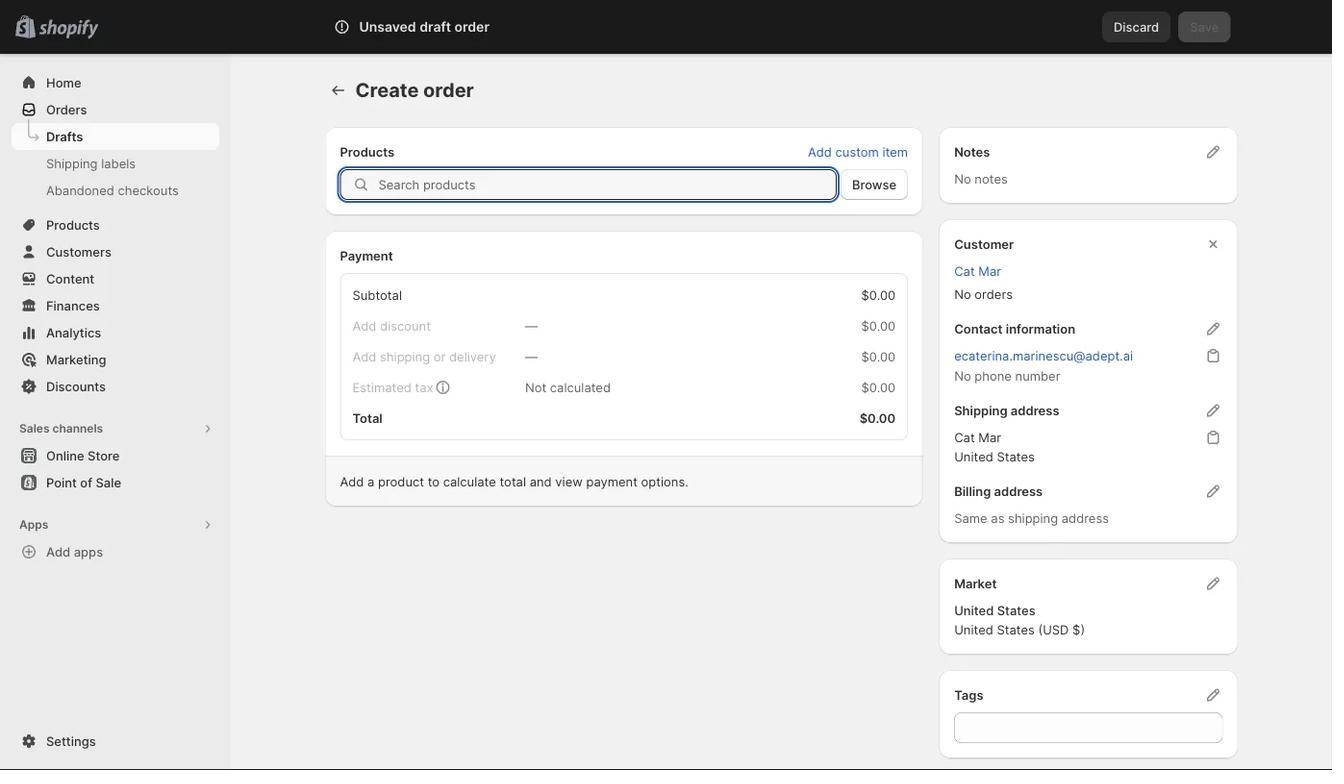 Task type: locate. For each thing, give the bounding box(es) containing it.
$0.00
[[862, 288, 896, 303], [862, 318, 896, 333], [862, 349, 896, 364], [862, 380, 896, 395], [860, 411, 896, 426]]

1 vertical spatial states
[[997, 603, 1036, 618]]

united inside cat mar united states
[[955, 449, 994, 464]]

add for add custom item
[[808, 144, 832, 159]]

shipping down phone
[[955, 403, 1008, 418]]

shipping labels link
[[12, 150, 219, 177]]

discard
[[1114, 19, 1160, 34]]

address up same as shipping address
[[994, 484, 1043, 499]]

online store
[[46, 448, 120, 463]]

phone
[[975, 368, 1012, 383]]

0 vertical spatial cat
[[955, 264, 975, 279]]

sale
[[96, 475, 121, 490]]

1 mar from the top
[[979, 264, 1002, 279]]

no for no phone number
[[955, 368, 971, 383]]

1 vertical spatial address
[[994, 484, 1043, 499]]

address down number
[[1011, 403, 1060, 418]]

(usd
[[1039, 622, 1069, 637]]

sales
[[19, 422, 50, 436]]

cat down customer at the top of the page
[[955, 264, 975, 279]]

tags
[[955, 688, 984, 703]]

1 vertical spatial no
[[955, 287, 971, 302]]

calculated
[[550, 380, 611, 395]]

customer
[[955, 237, 1014, 252]]

1 — from the top
[[525, 318, 538, 333]]

0 horizontal spatial shipping
[[46, 156, 98, 171]]

1 vertical spatial add
[[340, 474, 364, 489]]

0 vertical spatial products
[[340, 144, 395, 159]]

3 united from the top
[[955, 622, 994, 637]]

cat down shipping address
[[955, 430, 975, 445]]

view
[[555, 474, 583, 489]]

same
[[955, 511, 988, 526]]

0 horizontal spatial products
[[46, 217, 100, 232]]

mar inside cat mar united states
[[979, 430, 1002, 445]]

1 vertical spatial shipping
[[955, 403, 1008, 418]]

apps button
[[12, 512, 219, 539]]

no inside cat mar no orders
[[955, 287, 971, 302]]

0 vertical spatial —
[[525, 318, 538, 333]]

0 vertical spatial states
[[997, 449, 1035, 464]]

settings link
[[12, 728, 219, 755]]

orders
[[975, 287, 1013, 302]]

order right draft
[[455, 19, 490, 35]]

content link
[[12, 266, 219, 292]]

order right create
[[423, 78, 474, 102]]

search button
[[387, 12, 945, 42]]

united for cat
[[955, 449, 994, 464]]

1 vertical spatial products
[[46, 217, 100, 232]]

2 vertical spatial no
[[955, 368, 971, 383]]

create order
[[355, 78, 474, 102]]

discard link
[[1103, 12, 1171, 42]]

not
[[525, 380, 547, 395]]

analytics
[[46, 325, 101, 340]]

address for shipping address
[[1011, 403, 1060, 418]]

labels
[[101, 156, 136, 171]]

1 horizontal spatial shipping
[[955, 403, 1008, 418]]

sales channels button
[[12, 416, 219, 443]]

product
[[378, 474, 424, 489]]

products
[[340, 144, 395, 159], [46, 217, 100, 232]]

browse
[[852, 177, 897, 192]]

mar up the orders
[[979, 264, 1002, 279]]

as
[[991, 511, 1005, 526]]

1 vertical spatial united
[[955, 603, 994, 618]]

2 vertical spatial united
[[955, 622, 994, 637]]

states left "(usd"
[[997, 622, 1035, 637]]

mar down shipping address
[[979, 430, 1002, 445]]

no down cat mar link
[[955, 287, 971, 302]]

states down same as shipping address
[[997, 603, 1036, 618]]

0 horizontal spatial add
[[46, 545, 70, 559]]

states
[[997, 449, 1035, 464], [997, 603, 1036, 618], [997, 622, 1035, 637]]

add left 'a'
[[340, 474, 364, 489]]

no
[[955, 171, 971, 186], [955, 287, 971, 302], [955, 368, 971, 383]]

products link
[[12, 212, 219, 239]]

states for states
[[997, 622, 1035, 637]]

marketing link
[[12, 346, 219, 373]]

2 states from the top
[[997, 603, 1036, 618]]

mar
[[979, 264, 1002, 279], [979, 430, 1002, 445]]

states up billing address
[[997, 449, 1035, 464]]

2 mar from the top
[[979, 430, 1002, 445]]

order
[[455, 19, 490, 35], [423, 78, 474, 102]]

address right the shipping
[[1062, 511, 1109, 526]]

2 no from the top
[[955, 287, 971, 302]]

payment
[[586, 474, 638, 489]]

ecaterina.marinescu@adept.ai
[[955, 348, 1133, 363]]

0 vertical spatial address
[[1011, 403, 1060, 418]]

states inside cat mar united states
[[997, 449, 1035, 464]]

discounts link
[[12, 373, 219, 400]]

cat for cat mar no orders
[[955, 264, 975, 279]]

2 horizontal spatial add
[[808, 144, 832, 159]]

cat inside cat mar no orders
[[955, 264, 975, 279]]

a
[[368, 474, 375, 489]]

1 states from the top
[[997, 449, 1035, 464]]

custom
[[836, 144, 879, 159]]

2 — from the top
[[525, 349, 538, 364]]

shopify image
[[39, 20, 98, 39]]

products up customers
[[46, 217, 100, 232]]

1 vertical spatial cat
[[955, 430, 975, 445]]

1 cat from the top
[[955, 264, 975, 279]]

add left the apps
[[46, 545, 70, 559]]

no left phone
[[955, 368, 971, 383]]

mar inside cat mar no orders
[[979, 264, 1002, 279]]

2 united from the top
[[955, 603, 994, 618]]

0 vertical spatial add
[[808, 144, 832, 159]]

checkouts
[[118, 183, 179, 198]]

1 united from the top
[[955, 449, 994, 464]]

shipping address
[[955, 403, 1060, 418]]

cat inside cat mar united states
[[955, 430, 975, 445]]

customers
[[46, 244, 112, 259]]

0 vertical spatial shipping
[[46, 156, 98, 171]]

no notes
[[955, 171, 1008, 186]]

—
[[525, 318, 538, 333], [525, 349, 538, 364]]

options.
[[641, 474, 689, 489]]

browse button
[[841, 169, 908, 200]]

online
[[46, 448, 84, 463]]

add left 'custom'
[[808, 144, 832, 159]]

1 vertical spatial mar
[[979, 430, 1002, 445]]

unsaved draft order
[[359, 19, 490, 35]]

3 states from the top
[[997, 622, 1035, 637]]

add
[[808, 144, 832, 159], [340, 474, 364, 489], [46, 545, 70, 559]]

1 vertical spatial —
[[525, 349, 538, 364]]

contact
[[955, 321, 1003, 336]]

save button
[[1179, 12, 1231, 42]]

analytics link
[[12, 319, 219, 346]]

cat for cat mar united states
[[955, 430, 975, 445]]

apps
[[74, 545, 103, 559]]

2 vertical spatial add
[[46, 545, 70, 559]]

search
[[418, 19, 460, 34]]

no left notes
[[955, 171, 971, 186]]

notes
[[955, 144, 990, 159]]

1 horizontal spatial add
[[340, 474, 364, 489]]

orders
[[46, 102, 87, 117]]

1 no from the top
[[955, 171, 971, 186]]

united for united
[[955, 622, 994, 637]]

2 vertical spatial states
[[997, 622, 1035, 637]]

products down create
[[340, 144, 395, 159]]

unsaved
[[359, 19, 416, 35]]

2 cat from the top
[[955, 430, 975, 445]]

sales channels
[[19, 422, 103, 436]]

notes
[[975, 171, 1008, 186]]

3 no from the top
[[955, 368, 971, 383]]

add custom item button
[[797, 139, 920, 165]]

$)
[[1073, 622, 1085, 637]]

states for mar
[[997, 449, 1035, 464]]

home link
[[12, 69, 219, 96]]

address
[[1011, 403, 1060, 418], [994, 484, 1043, 499], [1062, 511, 1109, 526]]

not calculated
[[525, 380, 611, 395]]

shipping down drafts on the left top
[[46, 156, 98, 171]]

0 vertical spatial no
[[955, 171, 971, 186]]

0 vertical spatial mar
[[979, 264, 1002, 279]]

None text field
[[955, 713, 1223, 744]]

cat mar united states
[[955, 430, 1035, 464]]

cat mar no orders
[[955, 264, 1013, 302]]

shipping for shipping address
[[955, 403, 1008, 418]]

0 vertical spatial united
[[955, 449, 994, 464]]

abandoned checkouts link
[[12, 177, 219, 204]]

add for add apps
[[46, 545, 70, 559]]

add apps button
[[12, 539, 219, 566]]



Task type: describe. For each thing, give the bounding box(es) containing it.
billing
[[955, 484, 991, 499]]

united states united states (usd $)
[[955, 603, 1085, 637]]

item
[[883, 144, 908, 159]]

customers link
[[12, 239, 219, 266]]

to
[[428, 474, 440, 489]]

abandoned checkouts
[[46, 183, 179, 198]]

shipping labels
[[46, 156, 136, 171]]

shipping for shipping labels
[[46, 156, 98, 171]]

content
[[46, 271, 94, 286]]

drafts link
[[12, 123, 219, 150]]

Search products text field
[[379, 169, 837, 200]]

online store button
[[0, 443, 231, 469]]

same as shipping address
[[955, 511, 1109, 526]]

calculate
[[443, 474, 496, 489]]

online store link
[[12, 443, 219, 469]]

billing address
[[955, 484, 1043, 499]]

shipping
[[1008, 511, 1058, 526]]

home
[[46, 75, 81, 90]]

finances link
[[12, 292, 219, 319]]

cat mar link
[[955, 264, 1002, 279]]

contact information
[[955, 321, 1076, 336]]

address for billing address
[[994, 484, 1043, 499]]

point
[[46, 475, 77, 490]]

number
[[1016, 368, 1061, 383]]

store
[[88, 448, 120, 463]]

of
[[80, 475, 92, 490]]

and
[[530, 474, 552, 489]]

add custom item
[[808, 144, 908, 159]]

ecaterina.marinescu@adept.ai button
[[943, 342, 1145, 369]]

payment
[[340, 248, 393, 263]]

channels
[[52, 422, 103, 436]]

0 vertical spatial order
[[455, 19, 490, 35]]

save
[[1190, 19, 1219, 34]]

1 horizontal spatial products
[[340, 144, 395, 159]]

add for add a product to calculate total and view payment options.
[[340, 474, 364, 489]]

subtotal
[[353, 288, 402, 303]]

abandoned
[[46, 183, 114, 198]]

add apps
[[46, 545, 103, 559]]

orders link
[[12, 96, 219, 123]]

settings
[[46, 734, 96, 749]]

no for no notes
[[955, 171, 971, 186]]

market
[[955, 576, 997, 591]]

total
[[500, 474, 526, 489]]

total
[[353, 411, 383, 426]]

finances
[[46, 298, 100, 313]]

2 vertical spatial address
[[1062, 511, 1109, 526]]

create
[[355, 78, 419, 102]]

point of sale
[[46, 475, 121, 490]]

draft
[[420, 19, 451, 35]]

apps
[[19, 518, 48, 532]]

mar for states
[[979, 430, 1002, 445]]

point of sale button
[[0, 469, 231, 496]]

point of sale link
[[12, 469, 219, 496]]

add a product to calculate total and view payment options.
[[340, 474, 689, 489]]

information
[[1006, 321, 1076, 336]]

no phone number
[[955, 368, 1061, 383]]

discounts
[[46, 379, 106, 394]]

marketing
[[46, 352, 106, 367]]

mar for orders
[[979, 264, 1002, 279]]

1 vertical spatial order
[[423, 78, 474, 102]]



